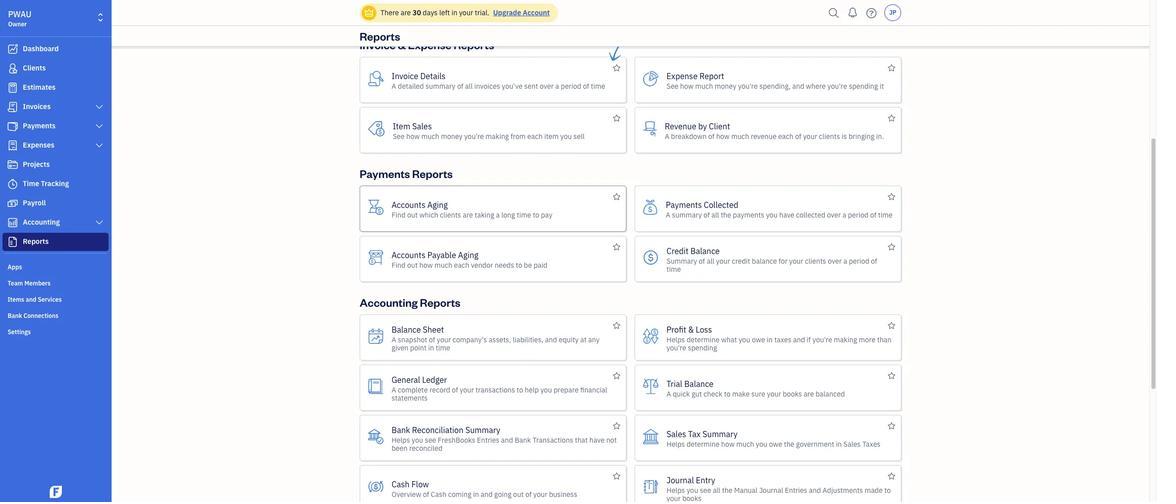 Task type: vqa. For each thing, say whether or not it's contained in the screenshot.
See within Expense Report See how much money you're spending, and where you're spending it
yes



Task type: describe. For each thing, give the bounding box(es) containing it.
your inside balance sheet a snapshot of your company's assets, liabilities, and equity at any given point in time
[[437, 335, 451, 344]]

clients inside "revenue by client a breakdown of how much revenue each of your clients is bringing in."
[[819, 132, 840, 141]]

settings link
[[3, 324, 109, 340]]

item
[[393, 121, 411, 131]]

money for report
[[715, 81, 737, 91]]

accounts for accounts aging
[[392, 200, 426, 210]]

have inside bank reconciliation summary helps you see freshbooks entries and bank transactions that have not been reconciled
[[590, 436, 605, 445]]

projects link
[[3, 156, 109, 174]]

is
[[842, 132, 847, 141]]

a for trial balance
[[667, 390, 671, 399]]

chevron large down image
[[95, 122, 104, 130]]

credit
[[667, 246, 689, 256]]

how inside expense report see how much money you're spending, and where you're spending it
[[680, 81, 694, 91]]

balance for general ledger
[[685, 379, 714, 389]]

gut
[[692, 390, 702, 399]]

collected
[[796, 210, 826, 219]]

expense image
[[7, 141, 19, 151]]

invoice details a detailed summary of all invoices you've sent over a period of time
[[392, 71, 606, 91]]

more
[[859, 335, 876, 344]]

overview
[[392, 490, 421, 499]]

all inside payments collected a summary of all the payments you have collected over a period of time
[[712, 210, 719, 219]]

business
[[549, 490, 578, 499]]

accounting reports
[[360, 295, 461, 310]]

detailed
[[398, 81, 424, 91]]

reports inside main element
[[23, 237, 49, 246]]

reports down trial.
[[454, 38, 494, 52]]

report
[[700, 71, 724, 81]]

snapshot
[[398, 335, 427, 344]]

see inside bank reconciliation summary helps you see freshbooks entries and bank transactions that have not been reconciled
[[425, 436, 436, 445]]

find inside accounts payable aging find out how much each vendor needs to be paid
[[392, 261, 406, 270]]

over inside the 'invoice details a detailed summary of all invoices you've sent over a period of time'
[[540, 81, 554, 91]]

a for invoice details
[[392, 81, 396, 91]]

adjustments
[[823, 486, 863, 495]]

update favorite status for expense report image
[[888, 62, 896, 74]]

to inside journal entry helps you see all the manual journal entries and adjustments made to your books
[[885, 486, 891, 495]]

update favorite status for profit & loss image
[[888, 320, 896, 332]]

summary inside the 'invoice details a detailed summary of all invoices you've sent over a period of time'
[[426, 81, 456, 91]]

coming
[[448, 490, 472, 499]]

payments for payments
[[23, 121, 56, 130]]

members
[[24, 280, 51, 287]]

and inside balance sheet a snapshot of your company's assets, liabilities, and equity at any given point in time
[[545, 335, 557, 344]]

a for general ledger
[[392, 385, 396, 395]]

summary for tax
[[703, 429, 738, 439]]

update favorite status for payments collected image
[[888, 191, 896, 203]]

pay
[[541, 210, 553, 219]]

chevron large down image for expenses
[[95, 142, 104, 150]]

0 horizontal spatial expense
[[408, 38, 452, 52]]

sales inside item sales see how much money you're making from each item you sell
[[412, 121, 432, 131]]

you've
[[502, 81, 523, 91]]

how inside "revenue by client a breakdown of how much revenue each of your clients is bringing in."
[[717, 132, 730, 141]]

you're down profit
[[667, 343, 687, 352]]

of inside balance sheet a snapshot of your company's assets, liabilities, and equity at any given point in time
[[429, 335, 435, 344]]

update favorite status for invoice details image
[[613, 62, 621, 74]]

each for item sales
[[528, 132, 543, 141]]

determine for summary
[[687, 440, 720, 449]]

owe inside sales tax summary helps determine how much you owe the government in sales taxes
[[769, 440, 783, 449]]

team members
[[8, 280, 51, 287]]

details
[[421, 71, 446, 81]]

a inside payments collected a summary of all the payments you have collected over a period of time
[[843, 210, 847, 219]]

each for revenue by client
[[779, 132, 794, 141]]

and inside bank reconciliation summary helps you see freshbooks entries and bank transactions that have not been reconciled
[[501, 436, 513, 445]]

you inside journal entry helps you see all the manual journal entries and adjustments made to your books
[[687, 486, 699, 495]]

notifications image
[[845, 3, 861, 23]]

time inside payments collected a summary of all the payments you have collected over a period of time
[[879, 210, 893, 219]]

needs
[[495, 261, 514, 270]]

time inside balance sheet a snapshot of your company's assets, liabilities, and equity at any given point in time
[[436, 343, 450, 352]]

1 horizontal spatial journal
[[760, 486, 784, 495]]

accounts aging find out which clients are taking a long time to pay
[[392, 200, 553, 219]]

not
[[607, 436, 617, 445]]

entries inside bank reconciliation summary helps you see freshbooks entries and bank transactions that have not been reconciled
[[477, 436, 500, 445]]

helps for bank reconciliation summary
[[392, 436, 410, 445]]

update favorite status for revenue by client image
[[888, 112, 896, 124]]

revenue
[[665, 121, 697, 131]]

making inside item sales see how much money you're making from each item you sell
[[486, 132, 509, 141]]

in inside cash flow overview of cash coming in and going out of your business
[[473, 490, 479, 499]]

you're right where
[[828, 81, 848, 91]]

payments for payments collected a summary of all the payments you have collected over a period of time
[[666, 200, 702, 210]]

credit
[[732, 257, 751, 266]]

by
[[699, 121, 707, 131]]

summary inside payments collected a summary of all the payments you have collected over a period of time
[[672, 210, 702, 219]]

much inside "revenue by client a breakdown of how much revenue each of your clients is bringing in."
[[732, 132, 750, 141]]

taxes
[[775, 335, 792, 344]]

to inside trial balance a quick gut check to make sure your books are balanced
[[724, 390, 731, 399]]

sure
[[752, 390, 766, 399]]

0 horizontal spatial journal
[[667, 475, 694, 485]]

update favorite status for journal entry image
[[888, 470, 896, 483]]

accounting link
[[3, 214, 109, 232]]

accounts payable aging find out how much each vendor needs to be paid
[[392, 250, 548, 270]]

tracking
[[41, 179, 69, 188]]

how inside item sales see how much money you're making from each item you sell
[[406, 132, 420, 141]]

reports down the "there"
[[360, 29, 400, 43]]

you inside general ledger a complete record of your transactions to help you prepare financial statements
[[541, 385, 552, 395]]

time tracking link
[[3, 175, 109, 193]]

trial balance a quick gut check to make sure your books are balanced
[[667, 379, 845, 399]]

period inside the 'invoice details a detailed summary of all invoices you've sent over a period of time'
[[561, 81, 582, 91]]

accounting for accounting reports
[[360, 295, 418, 310]]

a inside 'accounts aging find out which clients are taking a long time to pay'
[[496, 210, 500, 219]]

much inside item sales see how much money you're making from each item you sell
[[422, 132, 439, 141]]

you inside sales tax summary helps determine how much you owe the government in sales taxes
[[756, 440, 768, 449]]

flow
[[412, 479, 429, 489]]

point
[[410, 343, 427, 352]]

owe inside profit & loss helps determine what you owe in taxes and if you're making more than you're spending
[[752, 335, 765, 344]]

payment image
[[7, 121, 19, 131]]

left
[[439, 8, 450, 17]]

all inside the credit balance summary of all your credit balance for your clients over a period of time
[[707, 257, 715, 266]]

payments reports
[[360, 166, 453, 181]]

jp
[[890, 9, 897, 16]]

payments collected a summary of all the payments you have collected over a period of time
[[666, 200, 893, 219]]

over for credit balance
[[828, 257, 842, 266]]

dashboard
[[23, 44, 59, 53]]

are inside 'accounts aging find out which clients are taking a long time to pay'
[[463, 210, 473, 219]]

long
[[502, 210, 515, 219]]

update favorite status for balance sheet image
[[613, 320, 621, 332]]

a inside "revenue by client a breakdown of how much revenue each of your clients is bringing in."
[[665, 132, 670, 141]]

ledger
[[422, 375, 447, 385]]

statements
[[392, 394, 428, 403]]

you inside item sales see how much money you're making from each item you sell
[[561, 132, 572, 141]]

a inside the credit balance summary of all your credit balance for your clients over a period of time
[[844, 257, 848, 266]]

sales tax summary helps determine how much you owe the government in sales taxes
[[667, 429, 881, 449]]

client image
[[7, 63, 19, 74]]

2 vertical spatial sales
[[844, 440, 861, 449]]

freshbooks image
[[48, 486, 64, 498]]

payable
[[428, 250, 456, 260]]

bringing
[[849, 132, 875, 141]]

cash flow overview of cash coming in and going out of your business
[[392, 479, 578, 499]]

estimates
[[23, 83, 56, 92]]

how inside accounts payable aging find out how much each vendor needs to be paid
[[420, 261, 433, 270]]

services
[[38, 296, 62, 303]]

much inside accounts payable aging find out how much each vendor needs to be paid
[[435, 261, 453, 270]]

period for payments collected
[[848, 210, 869, 219]]

all inside the 'invoice details a detailed summary of all invoices you've sent over a period of time'
[[465, 81, 473, 91]]

over for payments collected
[[827, 210, 841, 219]]

clients inside the credit balance summary of all your credit balance for your clients over a period of time
[[805, 257, 827, 266]]

0 horizontal spatial cash
[[392, 479, 410, 489]]

balance sheet a snapshot of your company's assets, liabilities, and equity at any given point in time
[[392, 325, 600, 352]]

the for entry
[[722, 486, 733, 495]]

from
[[511, 132, 526, 141]]

owner
[[8, 20, 27, 28]]

collected
[[704, 200, 739, 210]]

clients inside 'accounts aging find out which clients are taking a long time to pay'
[[440, 210, 461, 219]]

vendor
[[471, 261, 493, 270]]

helps for sales tax summary
[[667, 440, 685, 449]]

update favorite status for sales tax summary image
[[888, 420, 896, 432]]

government
[[796, 440, 835, 449]]

sell
[[574, 132, 585, 141]]

pwau
[[8, 9, 31, 19]]

have inside payments collected a summary of all the payments you have collected over a period of time
[[780, 210, 795, 219]]

helps for profit & loss
[[667, 335, 685, 344]]

items
[[8, 296, 24, 303]]

your inside journal entry helps you see all the manual journal entries and adjustments made to your books
[[667, 494, 681, 502]]

transactions
[[533, 436, 574, 445]]

expense report see how much money you're spending, and where you're spending it
[[667, 71, 884, 91]]

determine for loss
[[687, 335, 720, 344]]

pwau owner
[[8, 9, 31, 28]]

reconciled
[[409, 444, 443, 453]]

bank reconciliation summary helps you see freshbooks entries and bank transactions that have not been reconciled
[[392, 425, 617, 453]]

payroll link
[[3, 194, 109, 213]]

liabilities,
[[513, 335, 544, 344]]

breakdown
[[671, 132, 707, 141]]

entry
[[696, 475, 716, 485]]

of inside general ledger a complete record of your transactions to help you prepare financial statements
[[452, 385, 458, 395]]

0 horizontal spatial are
[[401, 8, 411, 17]]

out inside 'accounts aging find out which clients are taking a long time to pay'
[[407, 210, 418, 219]]

how inside sales tax summary helps determine how much you owe the government in sales taxes
[[722, 440, 735, 449]]

much inside expense report see how much money you're spending, and where you're spending it
[[696, 81, 713, 91]]

your inside cash flow overview of cash coming in and going out of your business
[[533, 490, 548, 499]]

summary for balance
[[667, 257, 697, 266]]

team
[[8, 280, 23, 287]]

tax
[[688, 429, 701, 439]]

expenses link
[[3, 137, 109, 155]]

out inside cash flow overview of cash coming in and going out of your business
[[513, 490, 524, 499]]

profit
[[667, 325, 687, 335]]

a inside the 'invoice details a detailed summary of all invoices you've sent over a period of time'
[[556, 81, 559, 91]]

at
[[581, 335, 587, 344]]

see inside journal entry helps you see all the manual journal entries and adjustments made to your books
[[700, 486, 711, 495]]

report image
[[7, 237, 19, 247]]

help
[[525, 385, 539, 395]]

and inside main element
[[26, 296, 36, 303]]

1 vertical spatial sales
[[667, 429, 687, 439]]

balanced
[[816, 390, 845, 399]]

main element
[[0, 0, 137, 502]]

made
[[865, 486, 883, 495]]

complete
[[398, 385, 428, 395]]

books inside trial balance a quick gut check to make sure your books are balanced
[[783, 390, 802, 399]]

expenses
[[23, 141, 54, 150]]

the for collected
[[721, 210, 732, 219]]

update favorite status for trial balance image
[[888, 370, 896, 382]]



Task type: locate. For each thing, give the bounding box(es) containing it.
balance inside the credit balance summary of all your credit balance for your clients over a period of time
[[691, 246, 720, 256]]

1 horizontal spatial entries
[[785, 486, 808, 495]]

time inside 'accounts aging find out which clients are taking a long time to pay'
[[517, 210, 531, 219]]

and left adjustments
[[809, 486, 821, 495]]

a left detailed
[[392, 81, 396, 91]]

items and services
[[8, 296, 62, 303]]

all inside journal entry helps you see all the manual journal entries and adjustments made to your books
[[713, 486, 721, 495]]

1 vertical spatial owe
[[769, 440, 783, 449]]

accounts for accounts payable aging
[[392, 250, 426, 260]]

30
[[413, 8, 421, 17]]

reconciliation
[[412, 425, 464, 435]]

1 horizontal spatial &
[[689, 325, 694, 335]]

aging inside 'accounts aging find out which clients are taking a long time to pay'
[[428, 200, 448, 210]]

summary down "details" on the left
[[426, 81, 456, 91]]

3 chevron large down image from the top
[[95, 219, 104, 227]]

a inside general ledger a complete record of your transactions to help you prepare financial statements
[[392, 385, 396, 395]]

aging inside accounts payable aging find out how much each vendor needs to be paid
[[458, 250, 479, 260]]

2 find from the top
[[392, 261, 406, 270]]

you
[[561, 132, 572, 141], [766, 210, 778, 219], [739, 335, 751, 344], [541, 385, 552, 395], [412, 436, 423, 445], [756, 440, 768, 449], [687, 486, 699, 495]]

time inside the 'invoice details a detailed summary of all invoices you've sent over a period of time'
[[591, 81, 606, 91]]

invoice down the crown image
[[360, 38, 396, 52]]

upgrade account link
[[491, 8, 550, 17]]

invoice image
[[7, 102, 19, 112]]

0 vertical spatial chevron large down image
[[95, 103, 104, 111]]

and inside cash flow overview of cash coming in and going out of your business
[[481, 490, 493, 499]]

chevron large down image for accounting
[[95, 219, 104, 227]]

there are 30 days left in your trial. upgrade account
[[381, 8, 550, 17]]

determine down the tax
[[687, 440, 720, 449]]

0 vertical spatial bank
[[8, 312, 22, 320]]

your inside trial balance a quick gut check to make sure your books are balanced
[[767, 390, 782, 399]]

period for credit balance
[[849, 257, 870, 266]]

1 determine from the top
[[687, 335, 720, 344]]

bank for connections
[[8, 312, 22, 320]]

balance up snapshot
[[392, 325, 421, 335]]

helps inside sales tax summary helps determine how much you owe the government in sales taxes
[[667, 440, 685, 449]]

0 vertical spatial find
[[392, 210, 406, 219]]

period inside payments collected a summary of all the payments you have collected over a period of time
[[848, 210, 869, 219]]

it
[[880, 81, 884, 91]]

the down collected
[[721, 210, 732, 219]]

1 horizontal spatial see
[[700, 486, 711, 495]]

helps inside bank reconciliation summary helps you see freshbooks entries and bank transactions that have not been reconciled
[[392, 436, 410, 445]]

and inside journal entry helps you see all the manual journal entries and adjustments made to your books
[[809, 486, 821, 495]]

are left 30
[[401, 8, 411, 17]]

journal right manual
[[760, 486, 784, 495]]

each left vendor
[[454, 261, 470, 270]]

0 horizontal spatial sales
[[412, 121, 432, 131]]

go to help image
[[864, 5, 880, 21]]

1 vertical spatial are
[[463, 210, 473, 219]]

chevron large down image inside expenses link
[[95, 142, 104, 150]]

a inside trial balance a quick gut check to make sure your books are balanced
[[667, 390, 671, 399]]

chart image
[[7, 218, 19, 228]]

dashboard image
[[7, 44, 19, 54]]

1 horizontal spatial summary
[[667, 257, 697, 266]]

out right going at the bottom of the page
[[513, 490, 524, 499]]

balance inside trial balance a quick gut check to make sure your books are balanced
[[685, 379, 714, 389]]

0 vertical spatial are
[[401, 8, 411, 17]]

1 vertical spatial over
[[827, 210, 841, 219]]

are left taking
[[463, 210, 473, 219]]

money for sales
[[441, 132, 463, 141]]

2 vertical spatial clients
[[805, 257, 827, 266]]

projects
[[23, 160, 50, 169]]

1 vertical spatial accounting
[[360, 295, 418, 310]]

summary up credit
[[672, 210, 702, 219]]

each inside accounts payable aging find out how much each vendor needs to be paid
[[454, 261, 470, 270]]

reports
[[360, 29, 400, 43], [454, 38, 494, 52], [412, 166, 453, 181], [23, 237, 49, 246], [420, 295, 461, 310]]

sales left the tax
[[667, 429, 687, 439]]

money image
[[7, 198, 19, 209]]

the left government
[[784, 440, 795, 449]]

in
[[452, 8, 458, 17], [767, 335, 773, 344], [428, 343, 434, 352], [836, 440, 842, 449], [473, 490, 479, 499]]

item sales see how much money you're making from each item you sell
[[393, 121, 585, 141]]

and inside profit & loss helps determine what you owe in taxes and if you're making more than you're spending
[[793, 335, 805, 344]]

2 vertical spatial out
[[513, 490, 524, 499]]

time tracking
[[23, 179, 69, 188]]

1 vertical spatial money
[[441, 132, 463, 141]]

much up payments reports
[[422, 132, 439, 141]]

your inside general ledger a complete record of your transactions to help you prepare financial statements
[[460, 385, 474, 395]]

prepare
[[554, 385, 579, 395]]

in inside sales tax summary helps determine how much you owe the government in sales taxes
[[836, 440, 842, 449]]

to inside accounts payable aging find out how much each vendor needs to be paid
[[516, 261, 522, 270]]

determine
[[687, 335, 720, 344], [687, 440, 720, 449]]

trial.
[[475, 8, 490, 17]]

you're right if
[[813, 335, 833, 344]]

a down trial
[[667, 390, 671, 399]]

0 horizontal spatial see
[[425, 436, 436, 445]]

2 vertical spatial are
[[804, 390, 814, 399]]

0 vertical spatial owe
[[752, 335, 765, 344]]

bank for reconciliation
[[392, 425, 410, 435]]

jp button
[[885, 4, 902, 21]]

sheet
[[423, 325, 444, 335]]

a inside payments collected a summary of all the payments you have collected over a period of time
[[666, 210, 671, 219]]

general
[[392, 375, 420, 385]]

& for invoice
[[398, 38, 406, 52]]

a down revenue
[[665, 132, 670, 141]]

owe left taxes at the right bottom of page
[[752, 335, 765, 344]]

money inside item sales see how much money you're making from each item you sell
[[441, 132, 463, 141]]

you right help
[[541, 385, 552, 395]]

see for expense report
[[667, 81, 679, 91]]

journal
[[667, 475, 694, 485], [760, 486, 784, 495]]

chevron large down image down chevron large down icon
[[95, 142, 104, 150]]

0 horizontal spatial spending
[[688, 343, 717, 352]]

revenue by client a breakdown of how much revenue each of your clients is bringing in.
[[665, 121, 884, 141]]

0 vertical spatial money
[[715, 81, 737, 91]]

taxes
[[863, 440, 881, 449]]

accounting inside main element
[[23, 218, 60, 227]]

1 vertical spatial spending
[[688, 343, 717, 352]]

payments inside payments collected a summary of all the payments you have collected over a period of time
[[666, 200, 702, 210]]

0 vertical spatial see
[[425, 436, 436, 445]]

0 vertical spatial &
[[398, 38, 406, 52]]

you inside payments collected a summary of all the payments you have collected over a period of time
[[766, 210, 778, 219]]

1 find from the top
[[392, 210, 406, 219]]

reports up sheet
[[420, 295, 461, 310]]

entries
[[477, 436, 500, 445], [785, 486, 808, 495]]

payroll
[[23, 198, 46, 208]]

the left manual
[[722, 486, 733, 495]]

making
[[486, 132, 509, 141], [834, 335, 858, 344]]

0 vertical spatial clients
[[819, 132, 840, 141]]

accounts left payable
[[392, 250, 426, 260]]

books right sure
[[783, 390, 802, 399]]

1 vertical spatial clients
[[440, 210, 461, 219]]

0 horizontal spatial see
[[393, 132, 405, 141]]

see down reconciliation
[[425, 436, 436, 445]]

have left "collected"
[[780, 210, 795, 219]]

invoice for invoice & expense reports
[[360, 38, 396, 52]]

paid
[[534, 261, 548, 270]]

a inside balance sheet a snapshot of your company's assets, liabilities, and equity at any given point in time
[[392, 335, 396, 344]]

1 horizontal spatial spending
[[849, 81, 878, 91]]

bank connections link
[[3, 308, 109, 323]]

and inside expense report see how much money you're spending, and where you're spending it
[[793, 81, 805, 91]]

spending,
[[760, 81, 791, 91]]

update favorite status for credit balance image
[[888, 241, 896, 253]]

to inside general ledger a complete record of your transactions to help you prepare financial statements
[[517, 385, 523, 395]]

0 horizontal spatial money
[[441, 132, 463, 141]]

reports link
[[3, 233, 109, 251]]

update favorite status for cash flow image
[[613, 470, 621, 483]]

determine inside profit & loss helps determine what you owe in taxes and if you're making more than you're spending
[[687, 335, 720, 344]]

0 horizontal spatial bank
[[8, 312, 22, 320]]

bank up been
[[392, 425, 410, 435]]

making inside profit & loss helps determine what you owe in taxes and if you're making more than you're spending
[[834, 335, 858, 344]]

period
[[561, 81, 582, 91], [848, 210, 869, 219], [849, 257, 870, 266]]

1 vertical spatial summary
[[672, 210, 702, 219]]

2 vertical spatial the
[[722, 486, 733, 495]]

much down payable
[[435, 261, 453, 270]]

0 horizontal spatial entries
[[477, 436, 500, 445]]

0 vertical spatial aging
[[428, 200, 448, 210]]

1 vertical spatial find
[[392, 261, 406, 270]]

days
[[423, 8, 438, 17]]

in right left
[[452, 8, 458, 17]]

balance
[[752, 257, 777, 266]]

1 vertical spatial chevron large down image
[[95, 142, 104, 150]]

out inside accounts payable aging find out how much each vendor needs to be paid
[[407, 261, 418, 270]]

determine inside sales tax summary helps determine how much you owe the government in sales taxes
[[687, 440, 720, 449]]

general ledger a complete record of your transactions to help you prepare financial statements
[[392, 375, 608, 403]]

1 horizontal spatial have
[[780, 210, 795, 219]]

summary inside the credit balance summary of all your credit balance for your clients over a period of time
[[667, 257, 697, 266]]

to left make
[[724, 390, 731, 399]]

journal entry helps you see all the manual journal entries and adjustments made to your books
[[667, 475, 891, 502]]

project image
[[7, 160, 19, 170]]

spending down loss
[[688, 343, 717, 352]]

2 vertical spatial over
[[828, 257, 842, 266]]

clients link
[[3, 59, 109, 78]]

0 vertical spatial period
[[561, 81, 582, 91]]

0 vertical spatial expense
[[408, 38, 452, 52]]

1 vertical spatial journal
[[760, 486, 784, 495]]

1 vertical spatial invoice
[[392, 71, 419, 81]]

0 vertical spatial have
[[780, 210, 795, 219]]

0 vertical spatial the
[[721, 210, 732, 219]]

invoices
[[475, 81, 500, 91]]

you inside profit & loss helps determine what you owe in taxes and if you're making more than you're spending
[[739, 335, 751, 344]]

0 vertical spatial summary
[[426, 81, 456, 91]]

accounts inside 'accounts aging find out which clients are taking a long time to pay'
[[392, 200, 426, 210]]

timer image
[[7, 179, 19, 189]]

in.
[[877, 132, 884, 141]]

1 vertical spatial making
[[834, 335, 858, 344]]

all left invoices
[[465, 81, 473, 91]]

& down the "there"
[[398, 38, 406, 52]]

bank inside main element
[[8, 312, 22, 320]]

you're left spending,
[[738, 81, 758, 91]]

1 accounts from the top
[[392, 200, 426, 210]]

1 chevron large down image from the top
[[95, 103, 104, 111]]

given
[[392, 343, 409, 352]]

helps inside profit & loss helps determine what you owe in taxes and if you're making more than you're spending
[[667, 335, 685, 344]]

much down "report"
[[696, 81, 713, 91]]

summary down credit
[[667, 257, 697, 266]]

are
[[401, 8, 411, 17], [463, 210, 473, 219], [804, 390, 814, 399]]

in inside balance sheet a snapshot of your company's assets, liabilities, and equity at any given point in time
[[428, 343, 434, 352]]

1 vertical spatial books
[[683, 494, 702, 502]]

sent
[[524, 81, 538, 91]]

to right the made
[[885, 486, 891, 495]]

all down collected
[[712, 210, 719, 219]]

how down item
[[406, 132, 420, 141]]

0 horizontal spatial summary
[[426, 81, 456, 91]]

& for profit
[[689, 325, 694, 335]]

1 horizontal spatial money
[[715, 81, 737, 91]]

any
[[589, 335, 600, 344]]

estimate image
[[7, 83, 19, 93]]

update favorite status for accounts aging image
[[613, 191, 621, 203]]

update favorite status for bank reconciliation summary image
[[613, 420, 621, 432]]

summary for reconciliation
[[466, 425, 501, 435]]

the inside sales tax summary helps determine how much you owe the government in sales taxes
[[784, 440, 795, 449]]

update favorite status for accounts payable aging image
[[613, 241, 621, 253]]

crown image
[[364, 7, 375, 18]]

&
[[398, 38, 406, 52], [689, 325, 694, 335]]

are inside trial balance a quick gut check to make sure your books are balanced
[[804, 390, 814, 399]]

for
[[779, 257, 788, 266]]

all left credit
[[707, 257, 715, 266]]

a for balance sheet
[[392, 335, 396, 344]]

time
[[591, 81, 606, 91], [517, 210, 531, 219], [879, 210, 893, 219], [667, 265, 681, 274], [436, 343, 450, 352]]

0 horizontal spatial payments
[[23, 121, 56, 130]]

1 vertical spatial &
[[689, 325, 694, 335]]

to left help
[[517, 385, 523, 395]]

out
[[407, 210, 418, 219], [407, 261, 418, 270], [513, 490, 524, 499]]

find up accounting reports
[[392, 261, 406, 270]]

update favorite status for item sales image
[[613, 112, 621, 124]]

1 horizontal spatial bank
[[392, 425, 410, 435]]

chevron large down image up reports link
[[95, 219, 104, 227]]

invoices
[[23, 102, 51, 111]]

invoice up detailed
[[392, 71, 419, 81]]

& inside profit & loss helps determine what you owe in taxes and if you're making more than you're spending
[[689, 325, 694, 335]]

to
[[533, 210, 540, 219], [516, 261, 522, 270], [517, 385, 523, 395], [724, 390, 731, 399], [885, 486, 891, 495]]

2 horizontal spatial payments
[[666, 200, 702, 210]]

balance up gut
[[685, 379, 714, 389]]

upgrade
[[493, 8, 521, 17]]

and left equity on the bottom of the page
[[545, 335, 557, 344]]

balance inside balance sheet a snapshot of your company's assets, liabilities, and equity at any given point in time
[[392, 325, 421, 335]]

see for item sales
[[393, 132, 405, 141]]

over
[[540, 81, 554, 91], [827, 210, 841, 219], [828, 257, 842, 266]]

summary inside sales tax summary helps determine how much you owe the government in sales taxes
[[703, 429, 738, 439]]

invoice inside the 'invoice details a detailed summary of all invoices you've sent over a period of time'
[[392, 71, 419, 81]]

0 vertical spatial invoice
[[360, 38, 396, 52]]

a left snapshot
[[392, 335, 396, 344]]

have left not
[[590, 436, 605, 445]]

helps inside journal entry helps you see all the manual journal entries and adjustments made to your books
[[667, 486, 685, 495]]

the inside payments collected a summary of all the payments you have collected over a period of time
[[721, 210, 732, 219]]

1 horizontal spatial owe
[[769, 440, 783, 449]]

period inside the credit balance summary of all your credit balance for your clients over a period of time
[[849, 257, 870, 266]]

journal left entry
[[667, 475, 694, 485]]

sales
[[412, 121, 432, 131], [667, 429, 687, 439], [844, 440, 861, 449]]

entries right freshbooks on the bottom of page
[[477, 436, 500, 445]]

you right what
[[739, 335, 751, 344]]

in left taxes at the right bottom of page
[[767, 335, 773, 344]]

accounting for accounting
[[23, 218, 60, 227]]

1 vertical spatial aging
[[458, 250, 479, 260]]

0 vertical spatial over
[[540, 81, 554, 91]]

see up revenue
[[667, 81, 679, 91]]

you right been
[[412, 436, 423, 445]]

0 horizontal spatial &
[[398, 38, 406, 52]]

spending
[[849, 81, 878, 91], [688, 343, 717, 352]]

a for payments collected
[[666, 210, 671, 219]]

than
[[878, 335, 892, 344]]

accounts up which
[[392, 200, 426, 210]]

out left which
[[407, 210, 418, 219]]

team members link
[[3, 276, 109, 291]]

search image
[[826, 5, 842, 21]]

making left the from
[[486, 132, 509, 141]]

you left 'sell'
[[561, 132, 572, 141]]

entries inside journal entry helps you see all the manual journal entries and adjustments made to your books
[[785, 486, 808, 495]]

and right "items"
[[26, 296, 36, 303]]

0 horizontal spatial making
[[486, 132, 509, 141]]

0 vertical spatial cash
[[392, 479, 410, 489]]

0 vertical spatial spending
[[849, 81, 878, 91]]

0 horizontal spatial each
[[454, 261, 470, 270]]

1 vertical spatial expense
[[667, 71, 698, 81]]

expense inside expense report see how much money you're spending, and where you're spending it
[[667, 71, 698, 81]]

2 horizontal spatial each
[[779, 132, 794, 141]]

0 horizontal spatial aging
[[428, 200, 448, 210]]

summary
[[667, 257, 697, 266], [466, 425, 501, 435], [703, 429, 738, 439]]

each inside "revenue by client a breakdown of how much revenue each of your clients is bringing in."
[[779, 132, 794, 141]]

2 vertical spatial period
[[849, 257, 870, 266]]

determine down loss
[[687, 335, 720, 344]]

in inside profit & loss helps determine what you owe in taxes and if you're making more than you're spending
[[767, 335, 773, 344]]

spending inside expense report see how much money you're spending, and where you're spending it
[[849, 81, 878, 91]]

accounts
[[392, 200, 426, 210], [392, 250, 426, 260]]

there
[[381, 8, 399, 17]]

2 determine from the top
[[687, 440, 720, 449]]

1 horizontal spatial aging
[[458, 250, 479, 260]]

making left 'more' on the bottom of the page
[[834, 335, 858, 344]]

time inside the credit balance summary of all your credit balance for your clients over a period of time
[[667, 265, 681, 274]]

in right government
[[836, 440, 842, 449]]

1 vertical spatial period
[[848, 210, 869, 219]]

payments down item
[[360, 166, 410, 181]]

2 vertical spatial payments
[[666, 200, 702, 210]]

how down client
[[717, 132, 730, 141]]

invoice for invoice details a detailed summary of all invoices you've sent over a period of time
[[392, 71, 419, 81]]

1 vertical spatial the
[[784, 440, 795, 449]]

summary right the tax
[[703, 429, 738, 439]]

payments up expenses
[[23, 121, 56, 130]]

2 horizontal spatial sales
[[844, 440, 861, 449]]

quick
[[673, 390, 690, 399]]

1 horizontal spatial cash
[[431, 490, 447, 499]]

reports right report "icon"
[[23, 237, 49, 246]]

have
[[780, 210, 795, 219], [590, 436, 605, 445]]

1 vertical spatial have
[[590, 436, 605, 445]]

find
[[392, 210, 406, 219], [392, 261, 406, 270]]

1 horizontal spatial are
[[463, 210, 473, 219]]

1 horizontal spatial accounting
[[360, 295, 418, 310]]

much inside sales tax summary helps determine how much you owe the government in sales taxes
[[737, 440, 755, 449]]

find left which
[[392, 210, 406, 219]]

company's
[[453, 335, 487, 344]]

payments for payments reports
[[360, 166, 410, 181]]

0 vertical spatial payments
[[23, 121, 56, 130]]

much up manual
[[737, 440, 755, 449]]

1 vertical spatial balance
[[392, 325, 421, 335]]

to left be at the left bottom of the page
[[516, 261, 522, 270]]

and left where
[[793, 81, 805, 91]]

find inside 'accounts aging find out which clients are taking a long time to pay'
[[392, 210, 406, 219]]

summary up freshbooks on the bottom of page
[[466, 425, 501, 435]]

over inside payments collected a summary of all the payments you have collected over a period of time
[[827, 210, 841, 219]]

invoices link
[[3, 98, 109, 116]]

aging
[[428, 200, 448, 210], [458, 250, 479, 260]]

1 vertical spatial cash
[[431, 490, 447, 499]]

0 vertical spatial books
[[783, 390, 802, 399]]

balance for accounts payable aging
[[691, 246, 720, 256]]

sales left the taxes
[[844, 440, 861, 449]]

profit & loss helps determine what you owe in taxes and if you're making more than you're spending
[[667, 325, 892, 352]]

payments link
[[3, 117, 109, 136]]

reports up which
[[412, 166, 453, 181]]

you down entry
[[687, 486, 699, 495]]

credit balance summary of all your credit balance for your clients over a period of time
[[667, 246, 878, 274]]

2 horizontal spatial bank
[[515, 436, 531, 445]]

you're inside item sales see how much money you're making from each item you sell
[[464, 132, 484, 141]]

you're
[[738, 81, 758, 91], [828, 81, 848, 91], [464, 132, 484, 141], [813, 335, 833, 344], [667, 343, 687, 352]]

1 horizontal spatial sales
[[667, 429, 687, 439]]

much left the revenue
[[732, 132, 750, 141]]

chevron large down image for invoices
[[95, 103, 104, 111]]

assets,
[[489, 335, 511, 344]]

see inside expense report see how much money you're spending, and where you're spending it
[[667, 81, 679, 91]]

1 horizontal spatial each
[[528, 132, 543, 141]]

money inside expense report see how much money you're spending, and where you're spending it
[[715, 81, 737, 91]]

chevron large down image up chevron large down icon
[[95, 103, 104, 111]]

0 vertical spatial making
[[486, 132, 509, 141]]

each left item
[[528, 132, 543, 141]]

cash left coming
[[431, 490, 447, 499]]

aging up vendor
[[458, 250, 479, 260]]

aging up which
[[428, 200, 448, 210]]

sales right item
[[412, 121, 432, 131]]

each
[[528, 132, 543, 141], [779, 132, 794, 141], [454, 261, 470, 270]]

entries left adjustments
[[785, 486, 808, 495]]

books down entry
[[683, 494, 702, 502]]

expense up "details" on the left
[[408, 38, 452, 52]]

0 horizontal spatial accounting
[[23, 218, 60, 227]]

taking
[[475, 210, 495, 219]]

payments left collected
[[666, 200, 702, 210]]

update favorite status for general ledger image
[[613, 370, 621, 382]]

0 vertical spatial entries
[[477, 436, 500, 445]]

2 vertical spatial bank
[[515, 436, 531, 445]]

0 horizontal spatial owe
[[752, 335, 765, 344]]

2 accounts from the top
[[392, 250, 426, 260]]

that
[[575, 436, 588, 445]]

clients
[[23, 63, 46, 73]]

1 vertical spatial determine
[[687, 440, 720, 449]]

to inside 'accounts aging find out which clients are taking a long time to pay'
[[533, 210, 540, 219]]

1 vertical spatial accounts
[[392, 250, 426, 260]]

equity
[[559, 335, 579, 344]]

spending inside profit & loss helps determine what you owe in taxes and if you're making more than you're spending
[[688, 343, 717, 352]]

see down entry
[[700, 486, 711, 495]]

books inside journal entry helps you see all the manual journal entries and adjustments made to your books
[[683, 494, 702, 502]]

0 vertical spatial sales
[[412, 121, 432, 131]]

you up journal entry helps you see all the manual journal entries and adjustments made to your books
[[756, 440, 768, 449]]

2 chevron large down image from the top
[[95, 142, 104, 150]]

chevron large down image
[[95, 103, 104, 111], [95, 142, 104, 150], [95, 219, 104, 227]]

revenue
[[751, 132, 777, 141]]

1 vertical spatial entries
[[785, 486, 808, 495]]

1 horizontal spatial summary
[[672, 210, 702, 219]]

to left pay
[[533, 210, 540, 219]]

you right payments at the right of the page
[[766, 210, 778, 219]]

and left going at the bottom of the page
[[481, 490, 493, 499]]

and left if
[[793, 335, 805, 344]]

and left transactions
[[501, 436, 513, 445]]

0 vertical spatial balance
[[691, 246, 720, 256]]

each right the revenue
[[779, 132, 794, 141]]

see down item
[[393, 132, 405, 141]]

1 vertical spatial see
[[393, 132, 405, 141]]

you inside bank reconciliation summary helps you see freshbooks entries and bank transactions that have not been reconciled
[[412, 436, 423, 445]]

your inside "revenue by client a breakdown of how much revenue each of your clients is bringing in."
[[803, 132, 818, 141]]



